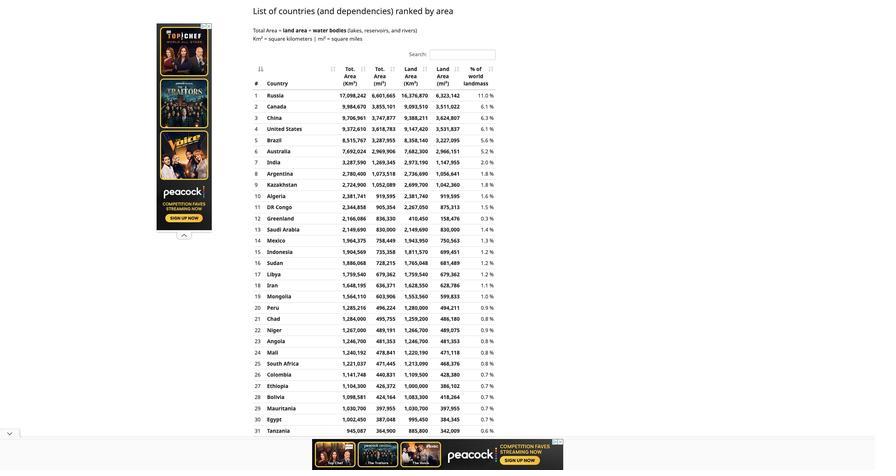 Task type: describe. For each thing, give the bounding box(es) containing it.
area for tot. area (mi²)
[[374, 73, 386, 80]]

1,267,000
[[343, 327, 366, 334]]

% for 679,362
[[490, 271, 494, 278]]

0.6 % for 340,561
[[481, 450, 494, 457]]

16
[[255, 260, 261, 267]]

% for 384,345
[[490, 417, 494, 424]]

1.4 %
[[481, 226, 494, 233]]

total
[[253, 27, 265, 34]]

1,285,216
[[343, 305, 366, 312]]

3,227,095
[[436, 137, 460, 144]]

row containing 7
[[253, 157, 496, 168]]

0.9 % for 494,211
[[481, 305, 494, 312]]

0.7 for 418,264
[[481, 394, 489, 401]]

9,093,510
[[405, 103, 428, 110]]

saudi arabia
[[267, 226, 300, 233]]

1 481,353 from the left
[[377, 338, 396, 345]]

1 horizontal spatial area
[[437, 5, 454, 17]]

row containing 30
[[253, 415, 496, 426]]

0.9 % for 489,075
[[481, 327, 494, 334]]

12
[[255, 215, 261, 222]]

dr congo
[[267, 204, 292, 211]]

364,900
[[377, 428, 396, 435]]

mi²
[[318, 35, 326, 42]]

2 1,246,700 from the left
[[405, 338, 428, 345]]

1,280,000
[[405, 305, 428, 312]]

(km²) for tot. area
[[343, 80, 357, 87]]

5.2
[[481, 148, 489, 155]]

0.7 for 384,345
[[481, 417, 489, 424]]

1.6 %
[[481, 193, 494, 200]]

881,912
[[347, 461, 366, 468]]

dependencies)
[[337, 5, 394, 17]]

1,000,000
[[405, 383, 428, 390]]

27
[[255, 383, 261, 390]]

row containing 9
[[253, 180, 496, 191]]

10
[[255, 193, 261, 200]]

4
[[255, 126, 258, 133]]

landmass
[[464, 80, 489, 87]]

tot. area (mi²)
[[374, 65, 386, 87]]

386,102
[[441, 383, 460, 390]]

2 481,353 from the left
[[441, 338, 460, 345]]

ranked
[[396, 5, 423, 17]]

1,213,090
[[405, 361, 428, 368]]

% for 699,451
[[490, 249, 494, 256]]

% for 397,955
[[490, 406, 494, 412]]

1,073,518
[[372, 170, 396, 177]]

297,638
[[441, 461, 460, 468]]

489,075
[[441, 327, 460, 334]]

2,736,690
[[405, 170, 428, 177]]

mexico
[[267, 238, 286, 245]]

row containing 2
[[253, 101, 496, 112]]

0.9 for 494,211
[[481, 305, 489, 312]]

1,648,195
[[343, 282, 366, 289]]

1 397,955 from the left
[[377, 406, 396, 412]]

% for 3,227,095
[[490, 137, 494, 144]]

770,880
[[409, 461, 428, 468]]

1 square from the left
[[269, 35, 285, 42]]

land area (mi²): activate to sort column ascending element
[[430, 64, 462, 90]]

11
[[255, 204, 261, 211]]

area for tot. area (km²)
[[344, 73, 356, 80]]

% for 681,489
[[490, 260, 494, 267]]

1.2 % for 681,489
[[481, 260, 494, 267]]

22
[[255, 327, 261, 334]]

2 1,759,540 from the left
[[405, 271, 428, 278]]

486,180
[[441, 316, 460, 323]]

row containing 16
[[253, 258, 496, 269]]

9,147,420
[[405, 126, 428, 133]]

0.8 % for 471,118
[[481, 350, 494, 356]]

2 919,595 from the left
[[441, 193, 460, 200]]

row containing 14
[[253, 236, 496, 247]]

478,841
[[377, 350, 396, 356]]

saudi
[[267, 226, 282, 233]]

496,224
[[377, 305, 396, 312]]

426,372
[[377, 383, 396, 390]]

% for 340,561
[[490, 450, 494, 457]]

% for 1,042,360
[[490, 182, 494, 189]]

row containing 1
[[253, 90, 496, 101]]

row containing 12
[[253, 213, 496, 224]]

row containing 13
[[253, 224, 496, 236]]

2,381,741
[[343, 193, 366, 200]]

0.8 for 471,118
[[481, 350, 489, 356]]

1.5
[[481, 204, 489, 211]]

sudan
[[267, 260, 283, 267]]

2 397,955 from the left
[[441, 406, 460, 412]]

26
[[255, 372, 261, 379]]

area inside total area = land area + water bodies (lakes, reservoirs, and rivers) km² = square kilometers | mi² = square miles
[[296, 27, 307, 34]]

0.6 % for 342,009
[[481, 428, 494, 435]]

area for total area = land area + water bodies (lakes, reservoirs, and rivers) km² = square kilometers | mi² = square miles
[[266, 27, 277, 34]]

340,561
[[441, 450, 460, 457]]

1.5 %
[[481, 204, 494, 211]]

area for land area (km²)
[[405, 73, 417, 80]]

1,098,581
[[343, 394, 366, 401]]

1 679,362 from the left
[[377, 271, 396, 278]]

8,358,140
[[405, 137, 428, 144]]

% for 494,211
[[490, 305, 494, 312]]

5.6 %
[[481, 137, 494, 144]]

3,747,877
[[372, 115, 396, 121]]

world
[[469, 73, 484, 80]]

0.3 %
[[481, 215, 494, 222]]

row containing 25
[[253, 359, 496, 370]]

row containing 881,912
[[253, 459, 496, 471]]

water
[[313, 27, 328, 34]]

total area = land area + water bodies (lakes, reservoirs, and rivers) km² = square kilometers | mi² = square miles
[[253, 27, 417, 42]]

923,768
[[347, 439, 366, 446]]

row containing 29
[[253, 403, 496, 415]]

0.7 % for 397,955
[[481, 406, 494, 412]]

rivers)
[[402, 27, 417, 34]]

row containing 10
[[253, 191, 496, 202]]

11.0 %
[[478, 92, 494, 99]]

3,287,590
[[343, 159, 366, 166]]

735,358
[[377, 249, 396, 256]]

1,904,569
[[343, 249, 366, 256]]

3,618,783
[[372, 126, 396, 133]]

+
[[309, 27, 312, 34]]

congo
[[276, 204, 292, 211]]

1,284,000
[[343, 316, 366, 323]]

9,706,961
[[343, 115, 366, 121]]

9,984,670
[[343, 103, 366, 110]]

% of world landmass: activate to sort column ascending element
[[462, 64, 496, 90]]

2,344,858
[[343, 204, 366, 211]]

and
[[392, 27, 401, 34]]

% for 830,000
[[490, 226, 494, 233]]

list of countries (and dependencies) ranked by area
[[253, 5, 454, 17]]

0.6 for 351,650
[[481, 439, 489, 446]]

country: activate to sort column ascending element
[[266, 64, 338, 90]]

(and
[[317, 5, 335, 17]]

algeria
[[267, 193, 286, 200]]

8
[[255, 170, 258, 177]]

603,906
[[377, 294, 396, 300]]

row containing tot. area (km²)
[[253, 64, 496, 90]]

1,269,345
[[372, 159, 396, 166]]

row containing 31
[[253, 426, 496, 437]]

miles
[[350, 35, 363, 42]]

% for 628,786
[[490, 282, 494, 289]]

428,380
[[441, 372, 460, 379]]

0.8 % for 486,180
[[481, 316, 494, 323]]

2 679,362 from the left
[[441, 271, 460, 278]]

16,376,870
[[402, 92, 428, 99]]

0.7 % for 418,264
[[481, 394, 494, 401]]

area for land area (mi²)
[[437, 73, 449, 80]]

1,147,955
[[436, 159, 460, 166]]

nigeria
[[267, 439, 286, 446]]

0.7 % for 428,380
[[481, 372, 494, 379]]

1.8 for 1,056,641
[[481, 170, 489, 177]]

row containing 27
[[253, 381, 496, 392]]

1 1,030,700 from the left
[[343, 406, 366, 412]]

1 1,246,700 from the left
[[343, 338, 366, 345]]

0.7 for 397,955
[[481, 406, 489, 412]]

758,449
[[377, 238, 396, 245]]

1,109,500
[[405, 372, 428, 379]]

brazil
[[267, 137, 282, 144]]

18
[[255, 282, 261, 289]]

% of world landmass
[[464, 65, 489, 87]]

0.7 % for 384,345
[[481, 417, 494, 424]]

tot. area (km²): activate to sort column ascending element
[[338, 64, 368, 90]]

% for 1,056,641
[[490, 170, 494, 177]]

21
[[255, 316, 261, 323]]

1 2,149,690 from the left
[[343, 226, 366, 233]]



Task type: vqa. For each thing, say whether or not it's contained in the screenshot.


Task type: locate. For each thing, give the bounding box(es) containing it.
= left land
[[279, 27, 282, 34]]

1.6
[[481, 193, 489, 200]]

1.2 % for 699,451
[[481, 249, 494, 256]]

21 row from the top
[[253, 303, 496, 314]]

bolivia
[[267, 394, 285, 401]]

1,246,700 up "1,240,192"
[[343, 338, 366, 345]]

2 0.8 % from the top
[[481, 338, 494, 345]]

2,381,740
[[405, 193, 428, 200]]

=
[[279, 27, 282, 34], [264, 35, 267, 42], [327, 35, 330, 42]]

1 row from the top
[[253, 64, 496, 90]]

row containing 8
[[253, 168, 496, 180]]

4 row from the top
[[253, 112, 496, 124]]

5
[[255, 137, 258, 144]]

1,811,570
[[405, 249, 428, 256]]

2 830,000 from the left
[[441, 226, 460, 233]]

353,841
[[377, 450, 396, 457]]

(km²) inside 'element'
[[404, 80, 418, 87]]

row containing 18
[[253, 280, 496, 292]]

1 0.6 from the top
[[481, 428, 489, 435]]

6 row from the top
[[253, 135, 496, 146]]

square down "bodies"
[[332, 35, 348, 42]]

4 0.7 from the top
[[481, 406, 489, 412]]

27 row from the top
[[253, 370, 496, 381]]

row containing 5
[[253, 135, 496, 146]]

6.1 for 3,511,022
[[481, 103, 489, 110]]

9,372,610
[[343, 126, 366, 133]]

0.8 % for 468,376
[[481, 361, 494, 368]]

africa
[[284, 361, 299, 368]]

% for 342,009
[[490, 428, 494, 435]]

(km²) up 16,376,870
[[404, 80, 418, 87]]

1 1.8 from the top
[[481, 170, 489, 177]]

3 row from the top
[[253, 101, 496, 112]]

row containing 28
[[253, 392, 496, 403]]

0 vertical spatial 1.2 %
[[481, 249, 494, 256]]

search:
[[410, 51, 427, 58]]

481,353 up 471,118
[[441, 338, 460, 345]]

3 1.2 from the top
[[481, 271, 489, 278]]

land area (km²): activate to sort column ascending element
[[398, 64, 430, 90]]

1,030,700 down 1,083,300
[[405, 406, 428, 412]]

1 vertical spatial 1.2 %
[[481, 260, 494, 267]]

% for 750,563
[[490, 238, 494, 245]]

35 row from the top
[[253, 459, 496, 471]]

row containing 4
[[253, 124, 496, 135]]

5 row from the top
[[253, 124, 496, 135]]

row containing 11
[[253, 202, 496, 213]]

0.6 %
[[481, 428, 494, 435], [481, 439, 494, 446], [481, 450, 494, 457]]

3 0.7 from the top
[[481, 394, 489, 401]]

#
[[255, 80, 258, 87]]

0.7
[[481, 372, 489, 379], [481, 383, 489, 390], [481, 394, 489, 401], [481, 406, 489, 412], [481, 417, 489, 424]]

row down 340,508
[[253, 471, 496, 471]]

area up kilometers
[[296, 27, 307, 34]]

1 vertical spatial 0.6 %
[[481, 439, 494, 446]]

885,800
[[409, 428, 428, 435]]

0.5 %
[[481, 461, 494, 468]]

1.0
[[481, 294, 489, 300]]

area right total
[[266, 27, 277, 34]]

0 horizontal spatial (km²)
[[343, 80, 357, 87]]

4 0.8 % from the top
[[481, 361, 494, 368]]

0.8 for 468,376
[[481, 361, 489, 368]]

area inside 'tot. area (km²)'
[[344, 73, 356, 80]]

1 horizontal spatial 919,595
[[441, 193, 460, 200]]

836,330
[[377, 215, 396, 222]]

6.1 % up 5.6 %
[[481, 126, 494, 133]]

3,287,955
[[372, 137, 396, 144]]

row up 495,755
[[253, 303, 496, 314]]

1 (mi²) from the left
[[374, 80, 386, 87]]

6.1 %
[[481, 103, 494, 110], [481, 126, 494, 133]]

6.1 % up 6.3 %
[[481, 103, 494, 110]]

7
[[255, 159, 258, 166]]

2 1.2 % from the top
[[481, 260, 494, 267]]

3 0.6 from the top
[[481, 450, 489, 457]]

2 horizontal spatial =
[[327, 35, 330, 42]]

384,345
[[441, 417, 460, 424]]

area up 16,376,870
[[405, 73, 417, 80]]

0 horizontal spatial 830,000
[[377, 226, 396, 233]]

row up 6,601,665
[[253, 64, 496, 90]]

row up the 636,371
[[253, 269, 496, 280]]

row containing 32
[[253, 437, 496, 448]]

1 919,595 from the left
[[377, 193, 396, 200]]

row up the 758,449
[[253, 224, 496, 236]]

1.8 % down the '2.0 %'
[[481, 170, 494, 177]]

of right list
[[269, 5, 277, 17]]

1 horizontal spatial 679,362
[[441, 271, 460, 278]]

(mi²) inside land area (mi²)
[[437, 80, 449, 87]]

5 0.7 % from the top
[[481, 417, 494, 424]]

row containing 24
[[253, 347, 496, 359]]

2,969,906
[[372, 148, 396, 155]]

1 0.8 from the top
[[481, 316, 489, 323]]

1 1.2 % from the top
[[481, 249, 494, 256]]

1.2 for 679,362
[[481, 271, 489, 278]]

0 horizontal spatial =
[[264, 35, 267, 42]]

2 (mi²) from the left
[[437, 80, 449, 87]]

1,759,540 up "1,648,195"
[[343, 271, 366, 278]]

land
[[283, 27, 295, 34]]

row down 353,841
[[253, 459, 496, 471]]

0.7 for 386,102
[[481, 383, 489, 390]]

2 land from the left
[[437, 65, 450, 72]]

1
[[255, 92, 258, 99]]

area right by
[[437, 5, 454, 17]]

1 0.7 % from the top
[[481, 372, 494, 379]]

26 row from the top
[[253, 359, 496, 370]]

greenland
[[267, 215, 294, 222]]

2 vertical spatial 0.6
[[481, 450, 489, 457]]

1 horizontal spatial 1,759,540
[[405, 271, 428, 278]]

1 horizontal spatial (km²)
[[404, 80, 418, 87]]

1 vertical spatial 1.8 %
[[481, 182, 494, 189]]

5.2 %
[[481, 148, 494, 155]]

tot. up 6,601,665
[[375, 65, 385, 72]]

0 horizontal spatial 919,595
[[377, 193, 396, 200]]

2 0.9 % from the top
[[481, 327, 494, 334]]

(mi²) inside "tot. area (mi²): activate to sort column ascending" element
[[374, 80, 386, 87]]

row containing 20
[[253, 303, 496, 314]]

tot. area (km²)
[[343, 65, 357, 87]]

row containing 6
[[253, 146, 496, 157]]

1,030,700 up 1,002,450 at the bottom left
[[343, 406, 366, 412]]

9 row from the top
[[253, 168, 496, 180]]

row up 478,841
[[253, 336, 496, 347]]

2 tot. from the left
[[375, 65, 385, 72]]

0 horizontal spatial 2,149,690
[[343, 226, 366, 233]]

9,388,211
[[405, 115, 428, 121]]

0.8
[[481, 316, 489, 323], [481, 338, 489, 345], [481, 350, 489, 356], [481, 361, 489, 368]]

2 0.7 from the top
[[481, 383, 489, 390]]

1,964,375
[[343, 238, 366, 245]]

area inside land area (km²)
[[405, 73, 417, 80]]

636,371
[[377, 282, 396, 289]]

of
[[269, 5, 277, 17], [477, 65, 482, 72]]

1 (km²) from the left
[[343, 80, 357, 87]]

1 0.9 from the top
[[481, 305, 489, 312]]

1 horizontal spatial 397,955
[[441, 406, 460, 412]]

1 horizontal spatial 1,246,700
[[405, 338, 428, 345]]

row up 603,906
[[253, 280, 496, 292]]

row down 735,358
[[253, 258, 496, 269]]

of for %
[[477, 65, 482, 72]]

22 row from the top
[[253, 314, 496, 325]]

row up 440,831 at the bottom left
[[253, 359, 496, 370]]

row up 489,191
[[253, 314, 496, 325]]

12 row from the top
[[253, 202, 496, 213]]

6.1 up 6.3
[[481, 103, 489, 110]]

8 row from the top
[[253, 157, 496, 168]]

34 row from the top
[[253, 448, 496, 459]]

1 horizontal spatial (mi²)
[[437, 80, 449, 87]]

1.8 %
[[481, 170, 494, 177], [481, 182, 494, 189]]

9
[[255, 182, 258, 189]]

canada
[[267, 103, 287, 110]]

area up 6,601,665
[[374, 73, 386, 80]]

1 tot. from the left
[[346, 65, 355, 72]]

0 horizontal spatial tot.
[[346, 65, 355, 72]]

14 row from the top
[[253, 224, 496, 236]]

1,564,110
[[343, 294, 366, 300]]

area inside total area = land area + water bodies (lakes, reservoirs, and rivers) km² = square kilometers | mi² = square miles
[[266, 27, 277, 34]]

2 vertical spatial 1.2 %
[[481, 271, 494, 278]]

6.1 % for 3,531,837
[[481, 126, 494, 133]]

1.2 for 681,489
[[481, 260, 489, 267]]

(km²) for land area
[[404, 80, 418, 87]]

0 horizontal spatial of
[[269, 5, 277, 17]]

919,595
[[377, 193, 396, 200], [441, 193, 460, 200]]

1,759,540 up the 1,628,550
[[405, 271, 428, 278]]

row up "728,215"
[[253, 247, 496, 258]]

1.1 %
[[481, 282, 494, 289]]

row down 495,755
[[253, 325, 496, 336]]

2 1.8 from the top
[[481, 182, 489, 189]]

row up 3,618,783
[[253, 112, 496, 124]]

6.1 for 3,531,837
[[481, 126, 489, 133]]

tot. inside 'tot. area (km²)'
[[346, 65, 355, 72]]

0.9
[[481, 305, 489, 312], [481, 327, 489, 334]]

row containing 21
[[253, 314, 496, 325]]

land up '6,323,142'
[[437, 65, 450, 72]]

875,313
[[441, 204, 460, 211]]

30
[[255, 417, 261, 424]]

397,955 down 424,164
[[377, 406, 396, 412]]

3 1.2 % from the top
[[481, 271, 494, 278]]

(mi²) for land area (mi²)
[[437, 80, 449, 87]]

2 6.1 % from the top
[[481, 126, 494, 133]]

(mi²) up '6,323,142'
[[437, 80, 449, 87]]

area inside "tot. area (mi²)"
[[374, 73, 386, 80]]

24 row from the top
[[253, 336, 496, 347]]

0 horizontal spatial (mi²)
[[374, 80, 386, 87]]

471,445
[[377, 361, 396, 368]]

440,831
[[377, 372, 396, 379]]

bodies
[[330, 27, 347, 34]]

1.2 % for 679,362
[[481, 271, 494, 278]]

599,833
[[441, 294, 460, 300]]

tot. inside "tot. area (mi²)"
[[375, 65, 385, 72]]

33 row from the top
[[253, 437, 496, 448]]

628,786
[[441, 282, 460, 289]]

0 horizontal spatial square
[[269, 35, 285, 42]]

1 horizontal spatial tot.
[[375, 65, 385, 72]]

3 0.7 % from the top
[[481, 394, 494, 401]]

row up 496,224
[[253, 292, 496, 303]]

2 0.7 % from the top
[[481, 383, 494, 390]]

% for 418,264
[[490, 394, 494, 401]]

23 row from the top
[[253, 325, 496, 336]]

row down "426,372"
[[253, 392, 496, 403]]

0.7 % for 386,102
[[481, 383, 494, 390]]

row up 735,358
[[253, 236, 496, 247]]

% for 428,380
[[490, 372, 494, 379]]

1,759,540
[[343, 271, 366, 278], [405, 271, 428, 278]]

(km²) up 17,098,242
[[343, 80, 357, 87]]

29
[[255, 406, 261, 412]]

tanzania
[[267, 428, 290, 435]]

chad
[[267, 316, 280, 323]]

0 vertical spatial 1.8 %
[[481, 170, 494, 177]]

3 0.8 from the top
[[481, 350, 489, 356]]

1 vertical spatial 1.8
[[481, 182, 489, 189]]

0 vertical spatial 0.6
[[481, 428, 489, 435]]

row up 3,287,955
[[253, 124, 496, 135]]

% for 3,531,837
[[490, 126, 494, 133]]

0 vertical spatial 1.8
[[481, 170, 489, 177]]

5 0.7 from the top
[[481, 417, 489, 424]]

2 0.9 from the top
[[481, 327, 489, 334]]

row up 1,052,089
[[253, 168, 496, 180]]

row up 340,508
[[253, 448, 496, 459]]

1.8 down 2.0 at the right top
[[481, 170, 489, 177]]

830,000 up the 758,449
[[377, 226, 396, 233]]

3,855,101
[[372, 103, 396, 110]]

3 0.8 % from the top
[[481, 350, 494, 356]]

1 1,759,540 from the left
[[343, 271, 366, 278]]

1 vertical spatial 0.9 %
[[481, 327, 494, 334]]

|
[[314, 35, 317, 42]]

% inside % of world landmass
[[471, 65, 475, 72]]

2,149,690 down 2,166,086
[[343, 226, 366, 233]]

397,955 up 384,345
[[441, 406, 460, 412]]

1 horizontal spatial 481,353
[[441, 338, 460, 345]]

2,149,690 up 1,943,950
[[405, 226, 428, 233]]

0.8 for 481,353
[[481, 338, 489, 345]]

2 1.8 % from the top
[[481, 182, 494, 189]]

row up 364,900
[[253, 415, 496, 426]]

1 vertical spatial 6.1 %
[[481, 126, 494, 133]]

area
[[266, 27, 277, 34], [344, 73, 356, 80], [374, 73, 386, 80], [405, 73, 417, 80], [437, 73, 449, 80]]

% for 919,595
[[490, 193, 494, 200]]

% for 471,118
[[490, 350, 494, 356]]

% for 1,147,955
[[490, 159, 494, 166]]

1.8 % for 1,042,360
[[481, 182, 494, 189]]

tot. area (mi²): activate to sort column ascending element
[[368, 64, 398, 90]]

1 0.9 % from the top
[[481, 305, 494, 312]]

row containing 17
[[253, 269, 496, 280]]

row up 2,969,906
[[253, 135, 496, 146]]

0.6 for 342,009
[[481, 428, 489, 435]]

km²
[[253, 35, 263, 42]]

land down search:
[[405, 65, 418, 72]]

0 horizontal spatial 1,246,700
[[343, 338, 366, 345]]

1.8 % up 1.6 %
[[481, 182, 494, 189]]

row up 1,073,518
[[253, 157, 496, 168]]

row down 1,052,089
[[253, 191, 496, 202]]

1 0.8 % from the top
[[481, 316, 494, 323]]

2 square from the left
[[332, 35, 348, 42]]

15 row from the top
[[253, 236, 496, 247]]

1 6.1 from the top
[[481, 103, 489, 110]]

(mi²) up 6,601,665
[[374, 80, 386, 87]]

2 2,149,690 from the left
[[405, 226, 428, 233]]

(mi²) for tot. area (mi²)
[[374, 80, 386, 87]]

row up 356,669
[[253, 426, 496, 437]]

1.8 for 1,042,360
[[481, 182, 489, 189]]

0.7 %
[[481, 372, 494, 379], [481, 383, 494, 390], [481, 394, 494, 401], [481, 406, 494, 412], [481, 417, 494, 424]]

row up "426,372"
[[253, 370, 496, 381]]

row down 1,073,518
[[253, 180, 496, 191]]

6.1 % for 3,511,022
[[481, 103, 494, 110]]

13 row from the top
[[253, 213, 496, 224]]

0.8 for 486,180
[[481, 316, 489, 323]]

1 horizontal spatial square
[[332, 35, 348, 42]]

0 vertical spatial 6.1
[[481, 103, 489, 110]]

0.8 % for 481,353
[[481, 338, 494, 345]]

25
[[255, 361, 261, 368]]

7 row from the top
[[253, 146, 496, 157]]

2 0.6 % from the top
[[481, 439, 494, 446]]

495,755
[[377, 316, 396, 323]]

20 row from the top
[[253, 292, 496, 303]]

2 (km²) from the left
[[404, 80, 418, 87]]

0 vertical spatial 6.1 %
[[481, 103, 494, 110]]

dr
[[267, 204, 275, 211]]

= right 'km²'
[[264, 35, 267, 42]]

land for land area (km²)
[[405, 65, 418, 72]]

1 vertical spatial 6.1
[[481, 126, 489, 133]]

area up 17,098,242
[[344, 73, 356, 80]]

0.9 for 489,075
[[481, 327, 489, 334]]

32
[[255, 439, 261, 446]]

country
[[267, 80, 288, 87]]

340,508
[[377, 461, 396, 468]]

1 vertical spatial 0.9
[[481, 327, 489, 334]]

1 830,000 from the left
[[377, 226, 396, 233]]

17,098,242
[[340, 92, 366, 99]]

2 1,030,700 from the left
[[405, 406, 428, 412]]

None search field
[[430, 50, 496, 60]]

2,166,086
[[343, 215, 366, 222]]

1 horizontal spatial of
[[477, 65, 482, 72]]

1 horizontal spatial 830,000
[[441, 226, 460, 233]]

1 vertical spatial of
[[477, 65, 482, 72]]

% for 486,180
[[490, 316, 494, 323]]

%
[[471, 65, 475, 72], [490, 92, 494, 99], [490, 103, 494, 110], [490, 115, 494, 121], [490, 126, 494, 133], [490, 137, 494, 144], [490, 148, 494, 155], [490, 159, 494, 166], [490, 170, 494, 177], [490, 182, 494, 189], [490, 193, 494, 200], [490, 204, 494, 211], [490, 215, 494, 222], [490, 226, 494, 233], [490, 238, 494, 245], [490, 249, 494, 256], [490, 260, 494, 267], [490, 271, 494, 278], [490, 282, 494, 289], [490, 294, 494, 300], [490, 305, 494, 312], [490, 316, 494, 323], [490, 327, 494, 334], [490, 338, 494, 345], [490, 350, 494, 356], [490, 361, 494, 368], [490, 372, 494, 379], [490, 383, 494, 390], [490, 394, 494, 401], [490, 406, 494, 412], [490, 417, 494, 424], [490, 428, 494, 435], [490, 439, 494, 446], [490, 450, 494, 457], [490, 461, 494, 468]]

#: activate to sort column descending element
[[253, 64, 266, 90]]

% for 3,624,807
[[490, 115, 494, 121]]

679,362 down "728,215"
[[377, 271, 396, 278]]

row up 1,269,345
[[253, 146, 496, 157]]

row containing 3
[[253, 112, 496, 124]]

0 horizontal spatial land
[[405, 65, 418, 72]]

1 6.1 % from the top
[[481, 103, 494, 110]]

489,191
[[377, 327, 396, 334]]

square down land
[[269, 35, 285, 42]]

0 horizontal spatial 1,759,540
[[343, 271, 366, 278]]

830,000 up 750,563
[[441, 226, 460, 233]]

3 0.6 % from the top
[[481, 450, 494, 457]]

% for 481,353
[[490, 338, 494, 345]]

0 horizontal spatial 481,353
[[377, 338, 396, 345]]

6.3
[[481, 115, 489, 121]]

0 vertical spatial 0.9
[[481, 305, 489, 312]]

1,220,190
[[405, 350, 428, 356]]

18 row from the top
[[253, 269, 496, 280]]

28 row from the top
[[253, 381, 496, 392]]

5.6
[[481, 137, 489, 144]]

1 vertical spatial 0.6
[[481, 439, 489, 446]]

row containing 19
[[253, 292, 496, 303]]

2
[[255, 103, 258, 110]]

0.7 for 428,380
[[481, 372, 489, 379]]

424,164
[[377, 394, 396, 401]]

1 vertical spatial area
[[296, 27, 307, 34]]

land for land area (mi²)
[[437, 65, 450, 72]]

% for 386,102
[[490, 383, 494, 390]]

row up 3,747,877
[[253, 101, 496, 112]]

reservoirs,
[[365, 27, 390, 34]]

row containing 15
[[253, 247, 496, 258]]

7,682,300
[[405, 148, 428, 155]]

tot. for tot. area (km²)
[[346, 65, 355, 72]]

11 row from the top
[[253, 191, 496, 202]]

of for list
[[269, 5, 277, 17]]

arabia
[[283, 226, 300, 233]]

by
[[425, 5, 434, 17]]

% for 3,511,022
[[490, 103, 494, 110]]

mauritania
[[267, 406, 296, 412]]

row up 836,330
[[253, 202, 496, 213]]

1 1.2 from the top
[[481, 249, 489, 256]]

row containing 916,445
[[253, 448, 496, 459]]

area up '6,323,142'
[[437, 73, 449, 80]]

1,553,560
[[405, 294, 428, 300]]

2,973,190
[[405, 159, 428, 166]]

919,595 up 905,354
[[377, 193, 396, 200]]

1 horizontal spatial 1,030,700
[[405, 406, 428, 412]]

0 horizontal spatial 397,955
[[377, 406, 396, 412]]

0 horizontal spatial 679,362
[[377, 271, 396, 278]]

410,450
[[409, 215, 428, 222]]

% for 351,650
[[490, 439, 494, 446]]

2 6.1 from the top
[[481, 126, 489, 133]]

0.6 % for 351,650
[[481, 439, 494, 446]]

1.8 up 1.6
[[481, 182, 489, 189]]

1 1.8 % from the top
[[481, 170, 494, 177]]

1.8 % for 1,056,641
[[481, 170, 494, 177]]

10 row from the top
[[253, 180, 496, 191]]

36 row from the top
[[253, 471, 496, 471]]

679,362 down the 681,489 on the right bottom of the page
[[441, 271, 460, 278]]

31 row from the top
[[253, 415, 496, 426]]

of inside % of world landmass
[[477, 65, 482, 72]]

% for 2,966,151
[[490, 148, 494, 155]]

2 0.6 from the top
[[481, 439, 489, 446]]

16 row from the top
[[253, 247, 496, 258]]

25 row from the top
[[253, 347, 496, 359]]

0 vertical spatial 0.9 %
[[481, 305, 494, 312]]

land inside land area (km²)
[[405, 65, 418, 72]]

kilometers
[[287, 35, 313, 42]]

4 0.7 % from the top
[[481, 406, 494, 412]]

0 horizontal spatial area
[[296, 27, 307, 34]]

% for 468,376
[[490, 361, 494, 368]]

row up 387,048
[[253, 403, 496, 415]]

1 horizontal spatial land
[[437, 65, 450, 72]]

% for 297,638
[[490, 461, 494, 468]]

mali
[[267, 350, 278, 356]]

= right mi²
[[327, 35, 330, 42]]

1 horizontal spatial =
[[279, 27, 282, 34]]

29 row from the top
[[253, 392, 496, 403]]

row up 3,855,101
[[253, 90, 496, 101]]

11.0
[[478, 92, 489, 99]]

6.1 down 6.3
[[481, 126, 489, 133]]

% for 875,313
[[490, 204, 494, 211]]

699,451
[[441, 249, 460, 256]]

row up 424,164
[[253, 381, 496, 392]]

row containing 23
[[253, 336, 496, 347]]

24
[[255, 350, 261, 356]]

0 horizontal spatial 1,030,700
[[343, 406, 366, 412]]

15
[[255, 249, 261, 256]]

471,118
[[441, 350, 460, 356]]

area inside land area (mi²)
[[437, 73, 449, 80]]

0 vertical spatial of
[[269, 5, 277, 17]]

% for 489,075
[[490, 327, 494, 334]]

row up the 471,445
[[253, 347, 496, 359]]

row containing 26
[[253, 370, 496, 381]]

2 1.2 from the top
[[481, 260, 489, 267]]

tot. for tot. area (mi²)
[[375, 65, 385, 72]]

481,353 up 478,841
[[377, 338, 396, 345]]

% for 6,323,142
[[490, 92, 494, 99]]

row containing 22
[[253, 325, 496, 336]]

row up 353,841
[[253, 437, 496, 448]]

0 vertical spatial 1.2
[[481, 249, 489, 256]]

0 vertical spatial 0.6 %
[[481, 428, 494, 435]]

19 row from the top
[[253, 280, 496, 292]]

% for 599,833
[[490, 294, 494, 300]]

2 vertical spatial 0.6 %
[[481, 450, 494, 457]]

row down 905,354
[[253, 213, 496, 224]]

of up the world
[[477, 65, 482, 72]]

1,246,700 up 1,220,190
[[405, 338, 428, 345]]

2 vertical spatial 1.2
[[481, 271, 489, 278]]

1.8
[[481, 170, 489, 177], [481, 182, 489, 189]]

1 horizontal spatial 2,149,690
[[405, 226, 428, 233]]

2 row from the top
[[253, 90, 496, 101]]

1 vertical spatial 1.2
[[481, 260, 489, 267]]

468,376
[[441, 361, 460, 368]]

1.2 for 699,451
[[481, 249, 489, 256]]

row
[[253, 64, 496, 90], [253, 90, 496, 101], [253, 101, 496, 112], [253, 112, 496, 124], [253, 124, 496, 135], [253, 135, 496, 146], [253, 146, 496, 157], [253, 157, 496, 168], [253, 168, 496, 180], [253, 180, 496, 191], [253, 191, 496, 202], [253, 202, 496, 213], [253, 213, 496, 224], [253, 224, 496, 236], [253, 236, 496, 247], [253, 247, 496, 258], [253, 258, 496, 269], [253, 269, 496, 280], [253, 280, 496, 292], [253, 292, 496, 303], [253, 303, 496, 314], [253, 314, 496, 325], [253, 325, 496, 336], [253, 336, 496, 347], [253, 347, 496, 359], [253, 359, 496, 370], [253, 370, 496, 381], [253, 381, 496, 392], [253, 392, 496, 403], [253, 403, 496, 415], [253, 415, 496, 426], [253, 426, 496, 437], [253, 437, 496, 448], [253, 448, 496, 459], [253, 459, 496, 471], [253, 471, 496, 471]]

919,595 up "875,313"
[[441, 193, 460, 200]]

0.6 for 340,561
[[481, 450, 489, 457]]

tot. up 17,098,242
[[346, 65, 355, 72]]

2 0.8 from the top
[[481, 338, 489, 345]]

0 vertical spatial area
[[437, 5, 454, 17]]

30 row from the top
[[253, 403, 496, 415]]

% for 158,476
[[490, 215, 494, 222]]



